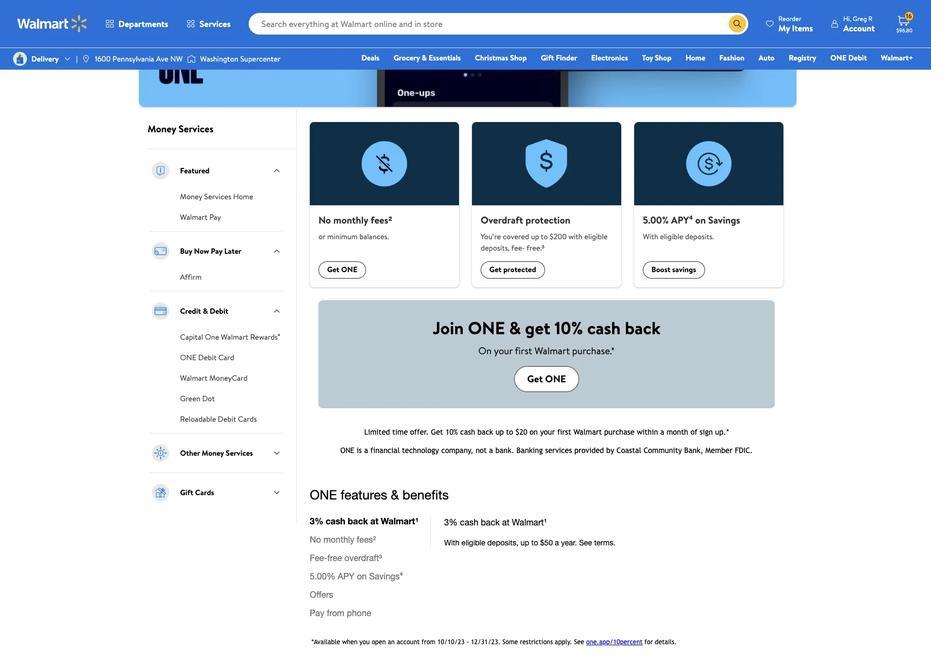 Task type: describe. For each thing, give the bounding box(es) containing it.
0 horizontal spatial cards
[[195, 488, 214, 499]]

green
[[180, 394, 200, 404]]

savings
[[672, 265, 696, 276]]

get protected
[[489, 265, 536, 276]]

16
[[906, 11, 912, 21]]

grocery & essentials
[[394, 52, 461, 63]]

hi,
[[844, 14, 851, 23]]

supercenter
[[240, 54, 281, 64]]

protection
[[526, 214, 571, 227]]

reloadable debit cards link
[[180, 413, 257, 425]]

savings
[[708, 214, 740, 227]]

shop for christmas shop
[[510, 52, 527, 63]]

walmart moneycard
[[180, 373, 248, 384]]

no
[[319, 214, 331, 227]]

dot
[[202, 394, 215, 404]]

to
[[541, 231, 548, 242]]

walmart up card
[[221, 332, 248, 343]]

walmart+ link
[[876, 52, 918, 64]]

gift finder
[[541, 52, 577, 63]]

home link
[[681, 52, 710, 64]]

5.00% apy superscript four on savings. with eligible deposits. boost savings. image
[[634, 122, 784, 206]]

0 vertical spatial home
[[686, 52, 706, 63]]

fee-
[[512, 243, 525, 253]]

reloadable
[[180, 414, 216, 425]]

money services home
[[180, 191, 253, 202]]

gift for gift finder
[[541, 52, 554, 63]]

money for money services
[[148, 122, 176, 136]]

fashion link
[[715, 52, 750, 64]]

free.³
[[527, 243, 544, 253]]

or
[[319, 231, 326, 242]]

christmas shop
[[475, 52, 527, 63]]

grocery
[[394, 52, 420, 63]]

rewards®
[[250, 332, 280, 343]]

walmart inside join one & get 10% cash back on your first walmart purchase.*
[[535, 344, 570, 358]]

shop for toy shop
[[655, 52, 672, 63]]

walmart moneycard link
[[180, 372, 248, 384]]

services inside money services home link
[[204, 191, 231, 202]]

boost savings button
[[643, 261, 705, 279]]

 image for washington supercenter
[[187, 54, 196, 64]]

one down join one & get 10% cash back on your first walmart purchase.*
[[545, 372, 566, 386]]

moneycard
[[209, 373, 248, 384]]

Walmart Site-Wide search field
[[249, 13, 748, 35]]

services down reloadable debit cards
[[226, 448, 253, 459]]

auto
[[759, 52, 775, 63]]

overdraft protection you're covered up to $200 with eligible deposits, fee- free.³
[[481, 214, 608, 253]]

gift for gift cards
[[180, 488, 193, 499]]

eligible inside overdraft protection you're covered up to $200 with eligible deposits, fee- free.³
[[584, 231, 608, 242]]

fashion
[[720, 52, 745, 63]]

get one inside 'no monthly fees²' list item
[[327, 265, 357, 276]]

one
[[205, 332, 219, 343]]

overdraft
[[481, 214, 523, 227]]

other money services
[[180, 448, 253, 459]]

one debit card
[[180, 353, 234, 363]]

services inside services popup button
[[200, 18, 231, 30]]

toy shop link
[[637, 52, 676, 64]]

my
[[779, 22, 790, 34]]

boost savings
[[652, 265, 696, 276]]

capital
[[180, 332, 203, 343]]

with
[[569, 231, 583, 242]]

capital one walmart rewards®
[[180, 332, 280, 343]]

eligible inside 5.00% apy⁴ on savings with eligible deposits.
[[660, 231, 684, 242]]

electronics
[[591, 52, 628, 63]]

no monthly fees² or minimum balances.
[[319, 214, 392, 242]]

christmas
[[475, 52, 508, 63]]

on
[[695, 214, 706, 227]]

grocery & essentials link
[[389, 52, 466, 64]]

5.00%
[[643, 214, 669, 227]]

|
[[76, 54, 78, 64]]

gift finder link
[[536, 52, 582, 64]]

services up featured
[[179, 122, 214, 136]]

5.00% apy⁴ on savings list item
[[628, 122, 790, 287]]

reloadable debit cards
[[180, 414, 257, 425]]

debit with rewards. get three percent cash back at walmart up to fifty dollars a year¹. terms apply. get one. image
[[139, 0, 797, 107]]

walmart down money services home
[[180, 212, 208, 223]]

featured
[[180, 165, 210, 176]]

deposits,
[[481, 243, 510, 253]]

get protected button
[[481, 261, 545, 279]]

your
[[494, 344, 513, 358]]

deals link
[[357, 52, 384, 64]]

washington
[[200, 54, 238, 64]]

minimum
[[327, 231, 358, 242]]

featured image
[[150, 160, 171, 182]]

later
[[224, 246, 241, 257]]

reorder
[[779, 14, 802, 23]]

buy now pay later image
[[150, 241, 171, 262]]

join
[[433, 316, 464, 340]]

r
[[869, 14, 873, 23]]

get
[[525, 316, 551, 340]]

1 vertical spatial home
[[233, 191, 253, 202]]

washington supercenter
[[200, 54, 281, 64]]

search icon image
[[733, 19, 742, 28]]

other money services image
[[150, 443, 171, 464]]

hi, greg r account
[[844, 14, 875, 34]]

get one button inside 'no monthly fees²' list item
[[319, 261, 366, 279]]

& for credit
[[203, 306, 208, 317]]

one debit card link
[[180, 351, 234, 363]]

card
[[218, 353, 234, 363]]

1600 pennsylvania ave nw
[[95, 54, 183, 64]]

essentials
[[429, 52, 461, 63]]

walmart image
[[17, 15, 88, 32]]

 image for 1600 pennsylvania ave nw
[[82, 55, 91, 63]]

deals
[[361, 52, 380, 63]]

& for grocery
[[422, 52, 427, 63]]

$96.80
[[897, 26, 913, 34]]



Task type: vqa. For each thing, say whether or not it's contained in the screenshot.


Task type: locate. For each thing, give the bounding box(es) containing it.
services up walmart pay link
[[204, 191, 231, 202]]

credit & debit image
[[150, 301, 171, 322]]

toy
[[642, 52, 653, 63]]

get one
[[327, 265, 357, 276], [527, 372, 566, 386]]

boost
[[652, 265, 671, 276]]

money
[[148, 122, 176, 136], [180, 191, 202, 202], [202, 448, 224, 459]]

gift right gift cards icon
[[180, 488, 193, 499]]

apy⁴
[[671, 214, 693, 227]]

up
[[531, 231, 539, 242]]

0 vertical spatial cards
[[238, 414, 257, 425]]

& right "credit"
[[203, 306, 208, 317]]

0 horizontal spatial eligible
[[584, 231, 608, 242]]

get for overdraft
[[489, 265, 502, 276]]

0 vertical spatial get one
[[327, 265, 357, 276]]

& left get
[[509, 316, 521, 340]]

green dot link
[[180, 393, 215, 404]]

gift cards
[[180, 488, 214, 499]]

affirm
[[180, 272, 202, 283]]

protected
[[503, 265, 536, 276]]

services
[[200, 18, 231, 30], [179, 122, 214, 136], [204, 191, 231, 202], [226, 448, 253, 459]]

you're
[[481, 231, 501, 242]]

buy
[[180, 246, 192, 257]]

get inside 'no monthly fees²' list item
[[327, 265, 339, 276]]

debit inside "one debit" link
[[849, 52, 867, 63]]

departments button
[[96, 11, 177, 37]]

shop right christmas
[[510, 52, 527, 63]]

registry link
[[784, 52, 821, 64]]

debit down account
[[849, 52, 867, 63]]

1 eligible from the left
[[584, 231, 608, 242]]

capital one walmart rewards® link
[[180, 331, 280, 343]]

one inside join one & get 10% cash back on your first walmart purchase.*
[[468, 316, 505, 340]]

debit right 'reloadable'
[[218, 414, 236, 425]]

money up walmart pay link
[[180, 191, 202, 202]]

Search search field
[[249, 13, 748, 35]]

0 horizontal spatial shop
[[510, 52, 527, 63]]

list containing no monthly fees²
[[303, 122, 790, 287]]

one right registry link
[[831, 52, 847, 63]]

debit for reloadable debit cards
[[218, 414, 236, 425]]

0 vertical spatial gift
[[541, 52, 554, 63]]

2 eligible from the left
[[660, 231, 684, 242]]

affirm link
[[180, 271, 202, 283]]

1 horizontal spatial cards
[[238, 414, 257, 425]]

1 horizontal spatial gift
[[541, 52, 554, 63]]

overdraft protection. you're covered up to two hundred dollars with direct deposit, fee-free. superscript three. get protected. image
[[472, 122, 621, 206]]

1 horizontal spatial get one button
[[514, 367, 579, 393]]

nw
[[170, 54, 183, 64]]

items
[[792, 22, 813, 34]]

walmart down get
[[535, 344, 570, 358]]

cards
[[238, 414, 257, 425], [195, 488, 214, 499]]

1 vertical spatial money
[[180, 191, 202, 202]]

with
[[643, 231, 658, 242]]

electronics link
[[587, 52, 633, 64]]

deposits.
[[685, 231, 714, 242]]

registry
[[789, 52, 816, 63]]

money up featured icon
[[148, 122, 176, 136]]

1 horizontal spatial &
[[422, 52, 427, 63]]

2 vertical spatial money
[[202, 448, 224, 459]]

christmas shop link
[[470, 52, 532, 64]]

1 vertical spatial gift
[[180, 488, 193, 499]]

2 shop from the left
[[655, 52, 672, 63]]

 image right |
[[82, 55, 91, 63]]

debit for one debit
[[849, 52, 867, 63]]

credit
[[180, 306, 201, 317]]

1 vertical spatial get one
[[527, 372, 566, 386]]

0 horizontal spatial home
[[233, 191, 253, 202]]

shop
[[510, 52, 527, 63], [655, 52, 672, 63]]

one debit link
[[826, 52, 872, 64]]

cards down the "moneycard"
[[238, 414, 257, 425]]

pay down money services home
[[209, 212, 221, 223]]

purchase.*
[[572, 344, 615, 358]]

1 shop from the left
[[510, 52, 527, 63]]

gift left finder
[[541, 52, 554, 63]]

get one down first
[[527, 372, 566, 386]]

2 horizontal spatial get
[[527, 372, 543, 386]]

toy shop
[[642, 52, 672, 63]]

account
[[844, 22, 875, 34]]

debit left card
[[198, 353, 217, 363]]

get one button down minimum
[[319, 261, 366, 279]]

 image
[[187, 54, 196, 64], [82, 55, 91, 63]]

1 horizontal spatial home
[[686, 52, 706, 63]]

& right grocery
[[422, 52, 427, 63]]

one debit
[[831, 52, 867, 63]]

0 vertical spatial pay
[[209, 212, 221, 223]]

pay
[[209, 212, 221, 223], [211, 246, 222, 257]]

eligible
[[584, 231, 608, 242], [660, 231, 684, 242]]

 image right nw
[[187, 54, 196, 64]]

green dot
[[180, 394, 215, 404]]

one
[[831, 52, 847, 63], [341, 265, 357, 276], [468, 316, 505, 340], [180, 353, 196, 363], [545, 372, 566, 386]]

get down first
[[527, 372, 543, 386]]

1 horizontal spatial shop
[[655, 52, 672, 63]]

no monthly fees superscript two. or minimum balances. get one. image
[[310, 122, 459, 206]]

debit inside reloadable debit cards link
[[218, 414, 236, 425]]

1600
[[95, 54, 111, 64]]

credit & debit
[[180, 306, 228, 317]]

get inside button
[[489, 265, 502, 276]]

pay right now
[[211, 246, 222, 257]]

eligible down apy⁴
[[660, 231, 684, 242]]

5.00% apy⁴ on savings with eligible deposits.
[[643, 214, 740, 242]]

& inside join one & get 10% cash back on your first walmart purchase.*
[[509, 316, 521, 340]]

0 horizontal spatial &
[[203, 306, 208, 317]]

&
[[422, 52, 427, 63], [203, 306, 208, 317], [509, 316, 521, 340]]

first
[[515, 344, 532, 358]]

0 horizontal spatial gift
[[180, 488, 193, 499]]

1 vertical spatial pay
[[211, 246, 222, 257]]

get one button
[[319, 261, 366, 279], [514, 367, 579, 393]]

cash
[[587, 316, 621, 340]]

money for money services home
[[180, 191, 202, 202]]

10%
[[555, 316, 583, 340]]

one down minimum
[[341, 265, 357, 276]]

1 horizontal spatial eligible
[[660, 231, 684, 242]]

one inside 'no monthly fees²' list item
[[341, 265, 357, 276]]

get down minimum
[[327, 265, 339, 276]]

cards down other money services
[[195, 488, 214, 499]]

1 horizontal spatial  image
[[187, 54, 196, 64]]

services button
[[177, 11, 240, 37]]

& inside grocery & essentials link
[[422, 52, 427, 63]]

walmart+
[[881, 52, 913, 63]]

walmart pay
[[180, 212, 221, 223]]

money services
[[148, 122, 214, 136]]

$200
[[550, 231, 567, 242]]

join one & get 10% cash back on your first walmart purchase.*
[[433, 316, 661, 358]]

eligible right the with on the top right of page
[[584, 231, 608, 242]]

one down capital
[[180, 353, 196, 363]]

departments
[[118, 18, 168, 30]]

get one button down first
[[514, 367, 579, 393]]

 image
[[13, 52, 27, 66]]

1 vertical spatial cards
[[195, 488, 214, 499]]

pennsylvania
[[113, 54, 154, 64]]

debit up one on the bottom of the page
[[210, 306, 228, 317]]

no monthly fees² list item
[[303, 122, 466, 287]]

2 horizontal spatial &
[[509, 316, 521, 340]]

1 horizontal spatial get
[[489, 265, 502, 276]]

gift
[[541, 52, 554, 63], [180, 488, 193, 499]]

0 horizontal spatial  image
[[82, 55, 91, 63]]

now
[[194, 246, 209, 257]]

get down deposits,
[[489, 265, 502, 276]]

greg
[[853, 14, 867, 23]]

1 horizontal spatial get one
[[527, 372, 566, 386]]

get one down minimum
[[327, 265, 357, 276]]

1 vertical spatial get one button
[[514, 367, 579, 393]]

walmart up green dot link
[[180, 373, 208, 384]]

services up the washington
[[200, 18, 231, 30]]

debit inside one debit card link
[[198, 353, 217, 363]]

debit for one debit card
[[198, 353, 217, 363]]

gift cards image
[[150, 482, 171, 504]]

buy now pay later
[[180, 246, 241, 257]]

reorder my items
[[779, 14, 813, 34]]

0 horizontal spatial get one
[[327, 265, 357, 276]]

auto link
[[754, 52, 780, 64]]

one up the on
[[468, 316, 505, 340]]

0 vertical spatial money
[[148, 122, 176, 136]]

overdraft protection list item
[[466, 122, 628, 287]]

get for no
[[327, 265, 339, 276]]

other
[[180, 448, 200, 459]]

list
[[303, 122, 790, 287]]

shop right toy
[[655, 52, 672, 63]]

0 vertical spatial get one button
[[319, 261, 366, 279]]

covered
[[503, 231, 529, 242]]

0 horizontal spatial get one button
[[319, 261, 366, 279]]

money right the other
[[202, 448, 224, 459]]

0 horizontal spatial get
[[327, 265, 339, 276]]

monthly
[[333, 214, 368, 227]]

money services home link
[[180, 190, 253, 202]]



